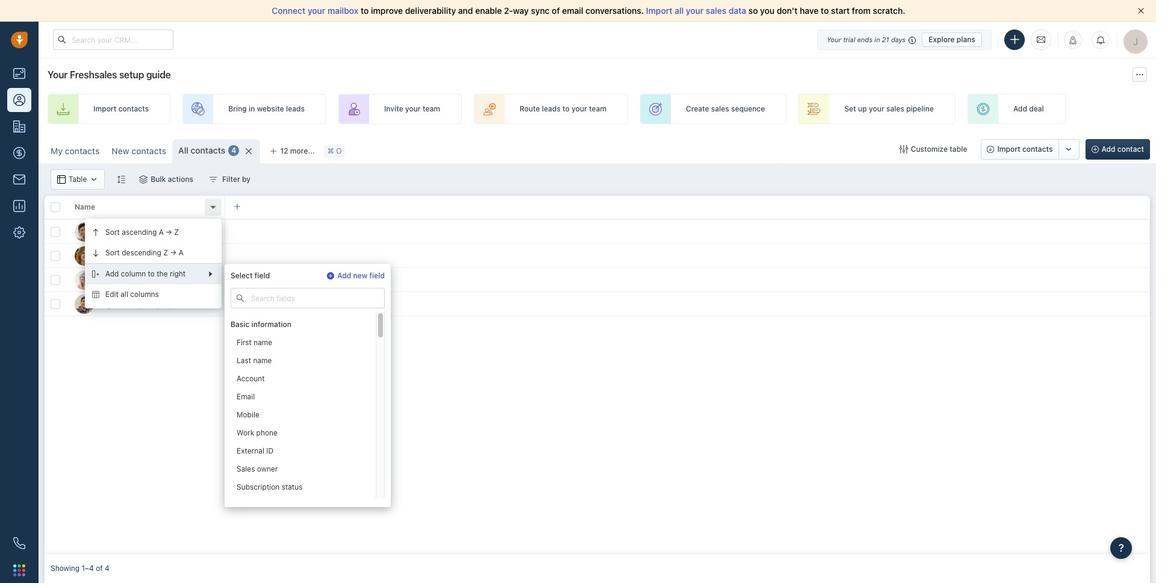 Task type: describe. For each thing, give the bounding box(es) containing it.
add for add new field
[[337, 271, 351, 280]]

start
[[831, 5, 850, 16]]

sort descending z → a menu item
[[85, 243, 222, 263]]

to right mailbox
[[361, 5, 369, 16]]

name column header
[[69, 196, 225, 220]]

import for 'import contacts' button
[[998, 145, 1021, 154]]

ends
[[858, 35, 873, 43]]

sync
[[531, 5, 550, 16]]

external
[[237, 447, 264, 456]]

add for add contact
[[1102, 145, 1116, 154]]

laura norda (sample) link
[[99, 274, 185, 286]]

your left data at right
[[686, 5, 704, 16]]

actions
[[168, 175, 193, 184]]

add new field
[[337, 271, 385, 280]]

data
[[729, 5, 746, 16]]

sales right create
[[711, 104, 729, 113]]

→ for z
[[166, 228, 172, 237]]

1 field from the left
[[255, 271, 270, 280]]

invite your team
[[384, 104, 440, 113]]

route leads to your team
[[520, 104, 607, 113]]

press space to select this row. row containing laura norda (sample)
[[45, 268, 225, 292]]

contacts inside button
[[1023, 145, 1053, 154]]

send email image
[[1037, 35, 1046, 45]]

deliverability
[[405, 5, 456, 16]]

(sample) for spector calista (sample)
[[162, 226, 197, 236]]

email
[[562, 5, 584, 16]]

sort ascending a → z menu item
[[85, 222, 222, 243]]

all contacts 4
[[178, 145, 236, 155]]

press space to select this row. row containing jane sampleton (sample)
[[45, 244, 225, 268]]

invite your team link
[[338, 94, 462, 124]]

work phone
[[237, 428, 278, 438]]

invite
[[384, 104, 403, 113]]

column
[[121, 269, 146, 279]]

descending
[[122, 248, 161, 257]]

basic information
[[231, 320, 291, 329]]

set up your sales pipeline link
[[799, 94, 956, 124]]

my
[[51, 146, 63, 156]]

account
[[237, 374, 265, 383]]

12
[[280, 146, 288, 155]]

mailbox
[[328, 5, 359, 16]]

import for import contacts link
[[93, 104, 116, 113]]

sales left data at right
[[706, 5, 727, 16]]

sort for sort descending z → a
[[105, 248, 120, 257]]

all contacts link
[[178, 145, 225, 157]]

create sales sequence
[[686, 104, 765, 113]]

phone
[[256, 428, 278, 438]]

name for first name
[[254, 338, 272, 347]]

enable
[[475, 5, 502, 16]]

first name
[[237, 338, 272, 347]]

website
[[257, 104, 284, 113]]

patel
[[115, 298, 135, 309]]

o
[[336, 147, 342, 156]]

last
[[237, 356, 251, 365]]

up
[[858, 104, 867, 113]]

showing
[[51, 564, 80, 573]]

container_wx8msf4aqz5i3rn1 image for bulk
[[139, 175, 148, 184]]

connect
[[272, 5, 306, 16]]

1–4
[[82, 564, 94, 573]]

the
[[157, 269, 168, 279]]

your for your trial ends in 21 days
[[827, 35, 842, 43]]

new contacts
[[112, 146, 166, 156]]

name
[[75, 203, 95, 212]]

you
[[760, 5, 775, 16]]

add deal link
[[968, 94, 1066, 124]]

table
[[69, 175, 87, 184]]

21
[[882, 35, 889, 43]]

subscription for subscription status
[[237, 483, 280, 492]]

sort for sort ascending a → z
[[105, 228, 120, 237]]

to right the route
[[563, 104, 570, 113]]

days
[[891, 35, 906, 43]]

your right the up
[[869, 104, 885, 113]]

select
[[231, 271, 253, 280]]

sequence
[[731, 104, 765, 113]]

email
[[237, 392, 255, 401]]

customize table button
[[892, 139, 975, 160]]

customize table
[[911, 145, 968, 154]]

information
[[251, 320, 291, 329]]

jay
[[99, 298, 113, 309]]

2 row group from the left
[[225, 220, 1150, 316]]

set up your sales pipeline
[[845, 104, 934, 113]]

conversations.
[[586, 5, 644, 16]]

z inside menu item
[[163, 248, 168, 257]]

import contacts button
[[981, 139, 1059, 160]]

a inside 'menu item'
[[159, 228, 164, 237]]

and
[[458, 5, 473, 16]]

trial
[[843, 35, 856, 43]]

norda
[[123, 274, 148, 285]]

ascending
[[122, 228, 157, 237]]

your trial ends in 21 days
[[827, 35, 906, 43]]

route
[[520, 104, 540, 113]]

owner
[[257, 465, 278, 474]]

import contacts for 'import contacts' button
[[998, 145, 1053, 154]]

edit
[[105, 290, 119, 299]]

spector calista (sample)
[[99, 226, 197, 236]]

1 leads from the left
[[286, 104, 305, 113]]

12 more... button
[[263, 143, 321, 160]]

sort descending z → a
[[105, 248, 184, 257]]

2 team from the left
[[589, 104, 607, 113]]

2 cell from the top
[[225, 244, 1150, 267]]

1 vertical spatial 4
[[105, 564, 109, 573]]

⌘
[[328, 147, 334, 156]]

add deal
[[1014, 104, 1044, 113]]

press space to select this row. row containing spector calista (sample)
[[45, 220, 225, 244]]

12 more...
[[280, 146, 315, 155]]

1 container_wx8msf4aqz5i3rn1 image from the left
[[57, 175, 66, 184]]

add column to the right
[[105, 269, 186, 279]]

your left mailbox
[[308, 5, 325, 16]]

improve
[[371, 5, 403, 16]]

press space to select this row. row containing jay patel (sample)
[[45, 292, 225, 316]]

name row
[[45, 196, 225, 220]]

laura norda (sample)
[[99, 274, 185, 285]]

all inside menu item
[[121, 290, 128, 299]]

z inside 'menu item'
[[174, 228, 179, 237]]

sales left pipeline
[[887, 104, 905, 113]]

1 horizontal spatial of
[[552, 5, 560, 16]]

all
[[178, 145, 188, 155]]

route leads to your team link
[[474, 94, 628, 124]]

sort ascending a → z
[[105, 228, 179, 237]]

basic
[[231, 320, 250, 329]]

row group containing spector calista (sample)
[[45, 220, 225, 316]]

plans
[[957, 35, 976, 44]]

4 cell from the top
[[225, 292, 1150, 316]]

0 vertical spatial import
[[646, 5, 673, 16]]

style_myh0__igzzd8unmi image
[[117, 175, 125, 183]]



Task type: vqa. For each thing, say whether or not it's contained in the screenshot.
the left In
yes



Task type: locate. For each thing, give the bounding box(es) containing it.
subscription for subscription types
[[237, 501, 280, 510]]

phone image
[[13, 537, 25, 549]]

0 horizontal spatial import contacts
[[93, 104, 149, 113]]

sales
[[237, 465, 255, 474]]

1 vertical spatial in
[[249, 104, 255, 113]]

of right 1–4
[[96, 564, 103, 573]]

your right invite
[[405, 104, 421, 113]]

bring in website leads link
[[183, 94, 326, 124]]

0 vertical spatial j image
[[75, 246, 94, 265]]

1 horizontal spatial leads
[[542, 104, 561, 113]]

close image
[[1138, 8, 1144, 14]]

Search your CRM... text field
[[53, 30, 173, 50]]

spector
[[99, 226, 130, 236]]

l image
[[75, 270, 94, 289]]

mobile
[[237, 410, 259, 419]]

subscription down subscription status
[[237, 501, 280, 510]]

0 horizontal spatial team
[[423, 104, 440, 113]]

sampleton
[[120, 250, 163, 260]]

1 press space to select this row. row from the top
[[45, 220, 225, 244]]

0 vertical spatial of
[[552, 5, 560, 16]]

contact
[[1118, 145, 1144, 154]]

1 horizontal spatial import contacts
[[998, 145, 1053, 154]]

0 horizontal spatial your
[[48, 69, 68, 80]]

0 horizontal spatial container_wx8msf4aqz5i3rn1 image
[[139, 175, 148, 184]]

id
[[266, 447, 274, 456]]

customize
[[911, 145, 948, 154]]

container_wx8msf4aqz5i3rn1 image left filter
[[209, 175, 217, 184]]

0 vertical spatial a
[[159, 228, 164, 237]]

jane sampleton (sample) link
[[99, 250, 200, 262]]

4 inside all contacts 4
[[231, 146, 236, 155]]

0 vertical spatial subscription
[[237, 483, 280, 492]]

what's new image
[[1069, 36, 1078, 45]]

of
[[552, 5, 560, 16], [96, 564, 103, 573]]

explore plans
[[929, 35, 976, 44]]

my contacts
[[51, 146, 100, 156]]

contacts right the my
[[65, 146, 100, 156]]

your left "freshsales"
[[48, 69, 68, 80]]

showing 1–4 of 4
[[51, 564, 109, 573]]

create sales sequence link
[[640, 94, 787, 124]]

container_wx8msf4aqz5i3rn1 image
[[900, 145, 908, 154], [139, 175, 148, 184], [209, 175, 217, 184]]

laura
[[99, 274, 121, 285]]

2 j image from the top
[[75, 294, 94, 314]]

j image for jane sampleton (sample)
[[75, 246, 94, 265]]

0 vertical spatial z
[[174, 228, 179, 237]]

container_wx8msf4aqz5i3rn1 image right the table
[[90, 175, 98, 184]]

status
[[282, 483, 303, 492]]

sort up jane on the left top of page
[[105, 228, 120, 237]]

1 horizontal spatial your
[[827, 35, 842, 43]]

explore plans link
[[922, 32, 982, 47]]

0 vertical spatial →
[[166, 228, 172, 237]]

add left the new
[[337, 271, 351, 280]]

j image left jane on the left top of page
[[75, 246, 94, 265]]

1 vertical spatial z
[[163, 248, 168, 257]]

→ inside 'menu item'
[[166, 228, 172, 237]]

your right the route
[[572, 104, 587, 113]]

edit all columns menu item
[[85, 284, 222, 305]]

to left the
[[148, 269, 155, 279]]

container_wx8msf4aqz5i3rn1 image
[[57, 175, 66, 184], [90, 175, 98, 184]]

1 vertical spatial your
[[48, 69, 68, 80]]

sales owner
[[237, 465, 278, 474]]

in inside bring in website leads link
[[249, 104, 255, 113]]

container_wx8msf4aqz5i3rn1 image inside customize table "button"
[[900, 145, 908, 154]]

2 container_wx8msf4aqz5i3rn1 image from the left
[[90, 175, 98, 184]]

1 horizontal spatial a
[[179, 248, 184, 257]]

leads right the route
[[542, 104, 561, 113]]

name down basic information
[[254, 338, 272, 347]]

0 horizontal spatial import
[[93, 104, 116, 113]]

3 press space to select this row. row from the top
[[45, 268, 225, 292]]

leads right website
[[286, 104, 305, 113]]

1 vertical spatial sort
[[105, 248, 120, 257]]

import contacts link
[[48, 94, 171, 124]]

jane
[[99, 250, 118, 260]]

1 vertical spatial j image
[[75, 294, 94, 314]]

subscription down the sales owner at left
[[237, 483, 280, 492]]

grid containing spector calista (sample)
[[45, 195, 1150, 554]]

0 vertical spatial in
[[875, 35, 880, 43]]

name right last
[[253, 356, 272, 365]]

0 vertical spatial 4
[[231, 146, 236, 155]]

(sample)
[[162, 226, 197, 236], [165, 250, 200, 260], [150, 274, 185, 285], [137, 298, 172, 309]]

add for add deal
[[1014, 104, 1028, 113]]

→ up right
[[170, 248, 177, 257]]

table button
[[51, 169, 105, 190]]

1 vertical spatial name
[[253, 356, 272, 365]]

contacts down deal
[[1023, 145, 1053, 154]]

1 vertical spatial →
[[170, 248, 177, 257]]

container_wx8msf4aqz5i3rn1 image left bulk
[[139, 175, 148, 184]]

select field
[[231, 271, 270, 280]]

import down add deal link on the top of the page
[[998, 145, 1021, 154]]

all right the edit
[[121, 290, 128, 299]]

explore
[[929, 35, 955, 44]]

field
[[255, 271, 270, 280], [370, 271, 385, 280]]

2 horizontal spatial container_wx8msf4aqz5i3rn1 image
[[900, 145, 908, 154]]

1 vertical spatial all
[[121, 290, 128, 299]]

sort inside 'menu item'
[[105, 228, 120, 237]]

0 vertical spatial import contacts
[[93, 104, 149, 113]]

field right select
[[255, 271, 270, 280]]

0 horizontal spatial 4
[[105, 564, 109, 573]]

0 horizontal spatial field
[[255, 271, 270, 280]]

work
[[237, 428, 254, 438]]

1 vertical spatial of
[[96, 564, 103, 573]]

row group
[[45, 220, 225, 316], [225, 220, 1150, 316]]

external id
[[237, 447, 274, 456]]

import inside button
[[998, 145, 1021, 154]]

(sample) for jane sampleton (sample)
[[165, 250, 200, 260]]

s image
[[75, 222, 94, 241]]

1 vertical spatial import
[[93, 104, 116, 113]]

0 vertical spatial sort
[[105, 228, 120, 237]]

2 horizontal spatial import
[[998, 145, 1021, 154]]

sort
[[105, 228, 120, 237], [105, 248, 120, 257]]

your left trial
[[827, 35, 842, 43]]

4 press space to select this row. row from the top
[[45, 292, 225, 316]]

to left start
[[821, 5, 829, 16]]

1 vertical spatial subscription
[[237, 501, 280, 510]]

subscription types
[[237, 501, 301, 510]]

j image
[[75, 246, 94, 265], [75, 294, 94, 314]]

in left 21
[[875, 35, 880, 43]]

1 cell from the top
[[225, 220, 1150, 243]]

0 horizontal spatial a
[[159, 228, 164, 237]]

0 horizontal spatial all
[[121, 290, 128, 299]]

freshsales
[[70, 69, 117, 80]]

bulk actions
[[151, 175, 193, 184]]

press space to select this row. row
[[45, 220, 225, 244], [45, 244, 225, 268], [45, 268, 225, 292], [45, 292, 225, 316]]

by
[[242, 175, 251, 184]]

scratch.
[[873, 5, 906, 16]]

sales
[[706, 5, 727, 16], [711, 104, 729, 113], [887, 104, 905, 113]]

import contacts
[[93, 104, 149, 113], [998, 145, 1053, 154]]

import contacts group
[[981, 139, 1080, 160]]

a
[[159, 228, 164, 237], [179, 248, 184, 257]]

1 vertical spatial a
[[179, 248, 184, 257]]

add contact
[[1102, 145, 1144, 154]]

add inside button
[[1102, 145, 1116, 154]]

1 subscription from the top
[[237, 483, 280, 492]]

2 subscription from the top
[[237, 501, 280, 510]]

add column to the right menu
[[225, 264, 391, 514]]

(sample) for laura norda (sample)
[[150, 274, 185, 285]]

in
[[875, 35, 880, 43], [249, 104, 255, 113]]

2 sort from the top
[[105, 248, 120, 257]]

your for your freshsales setup guide
[[48, 69, 68, 80]]

contacts down 'setup'
[[118, 104, 149, 113]]

0 vertical spatial your
[[827, 35, 842, 43]]

2 vertical spatial import
[[998, 145, 1021, 154]]

add contact button
[[1086, 139, 1150, 160]]

4 right 1–4
[[105, 564, 109, 573]]

add left 'contact'
[[1102, 145, 1116, 154]]

0 horizontal spatial of
[[96, 564, 103, 573]]

j image for jay patel (sample)
[[75, 294, 94, 314]]

deal
[[1029, 104, 1044, 113]]

add left deal
[[1014, 104, 1028, 113]]

more...
[[290, 146, 315, 155]]

contacts right new
[[132, 146, 166, 156]]

1 horizontal spatial in
[[875, 35, 880, 43]]

4 up 'filter by'
[[231, 146, 236, 155]]

menu containing sort ascending a → z
[[85, 219, 222, 308]]

in right the bring
[[249, 104, 255, 113]]

import right conversations.
[[646, 5, 673, 16]]

import down "your freshsales setup guide"
[[93, 104, 116, 113]]

z right calista
[[174, 228, 179, 237]]

j image left jay at the bottom
[[75, 294, 94, 314]]

connect your mailbox link
[[272, 5, 361, 16]]

a inside menu item
[[179, 248, 184, 257]]

0 horizontal spatial in
[[249, 104, 255, 113]]

0 horizontal spatial container_wx8msf4aqz5i3rn1 image
[[57, 175, 66, 184]]

of right sync
[[552, 5, 560, 16]]

sort down spector
[[105, 248, 120, 257]]

pipeline
[[907, 104, 934, 113]]

1 horizontal spatial 4
[[231, 146, 236, 155]]

import contacts inside button
[[998, 145, 1053, 154]]

→ for a
[[170, 248, 177, 257]]

import contacts down 'setup'
[[93, 104, 149, 113]]

1 sort from the top
[[105, 228, 120, 237]]

1 horizontal spatial z
[[174, 228, 179, 237]]

1 horizontal spatial all
[[675, 5, 684, 16]]

add for add column to the right
[[105, 269, 119, 279]]

2 press space to select this row. row from the top
[[45, 244, 225, 268]]

new
[[112, 146, 129, 156]]

phone element
[[7, 531, 31, 555]]

1 vertical spatial import contacts
[[998, 145, 1053, 154]]

(sample) for jay patel (sample)
[[137, 298, 172, 309]]

types
[[282, 501, 301, 510]]

0 horizontal spatial leads
[[286, 104, 305, 113]]

→ right calista
[[166, 228, 172, 237]]

subscription status
[[237, 483, 303, 492]]

contacts right the all
[[191, 145, 225, 155]]

container_wx8msf4aqz5i3rn1 image inside bulk actions button
[[139, 175, 148, 184]]

3 cell from the top
[[225, 268, 1150, 292]]

grid
[[45, 195, 1150, 554]]

2 field from the left
[[370, 271, 385, 280]]

import
[[646, 5, 673, 16], [93, 104, 116, 113], [998, 145, 1021, 154]]

contacts
[[118, 104, 149, 113], [1023, 145, 1053, 154], [191, 145, 225, 155], [65, 146, 100, 156], [132, 146, 166, 156]]

z up the
[[163, 248, 168, 257]]

filter by
[[222, 175, 251, 184]]

1 horizontal spatial team
[[589, 104, 607, 113]]

import contacts for import contacts link
[[93, 104, 149, 113]]

0 vertical spatial all
[[675, 5, 684, 16]]

z
[[174, 228, 179, 237], [163, 248, 168, 257]]

1 row group from the left
[[45, 220, 225, 316]]

1 j image from the top
[[75, 246, 94, 265]]

columns
[[130, 290, 159, 299]]

to
[[361, 5, 369, 16], [821, 5, 829, 16], [563, 104, 570, 113], [148, 269, 155, 279]]

edit all columns
[[105, 290, 159, 299]]

1 horizontal spatial container_wx8msf4aqz5i3rn1 image
[[90, 175, 98, 184]]

add down jane on the left top of page
[[105, 269, 119, 279]]

all left data at right
[[675, 5, 684, 16]]

field right the new
[[370, 271, 385, 280]]

cell
[[225, 220, 1150, 243], [225, 244, 1150, 267], [225, 268, 1150, 292], [225, 292, 1150, 316]]

name for last name
[[253, 356, 272, 365]]

Search fields field
[[231, 288, 385, 309]]

1 horizontal spatial field
[[370, 271, 385, 280]]

1 team from the left
[[423, 104, 440, 113]]

add inside menu
[[337, 271, 351, 280]]

container_wx8msf4aqz5i3rn1 image for customize
[[900, 145, 908, 154]]

container_wx8msf4aqz5i3rn1 image left the table
[[57, 175, 66, 184]]

→ inside menu item
[[170, 248, 177, 257]]

filter
[[222, 175, 240, 184]]

bulk
[[151, 175, 166, 184]]

1 horizontal spatial container_wx8msf4aqz5i3rn1 image
[[209, 175, 217, 184]]

container_wx8msf4aqz5i3rn1 image left customize
[[900, 145, 908, 154]]

import contacts down add deal
[[998, 145, 1053, 154]]

0 horizontal spatial z
[[163, 248, 168, 257]]

don't
[[777, 5, 798, 16]]

spector calista (sample) link
[[99, 226, 197, 238]]

so
[[749, 5, 758, 16]]

your freshsales setup guide
[[48, 69, 171, 80]]

1 horizontal spatial import
[[646, 5, 673, 16]]

name
[[254, 338, 272, 347], [253, 356, 272, 365]]

2 leads from the left
[[542, 104, 561, 113]]

from
[[852, 5, 871, 16]]

freshworks switcher image
[[13, 564, 25, 576]]

menu
[[85, 219, 222, 308]]

jay patel (sample)
[[99, 298, 172, 309]]

0 vertical spatial name
[[254, 338, 272, 347]]

container_wx8msf4aqz5i3rn1 image inside filter by button
[[209, 175, 217, 184]]

sort inside menu item
[[105, 248, 120, 257]]



